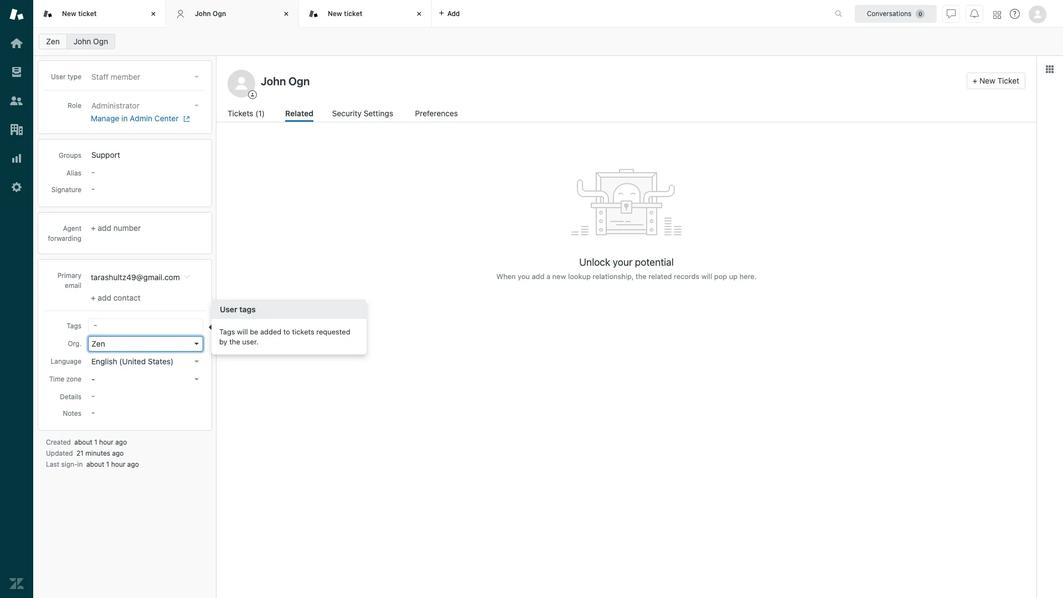 Task type: vqa. For each thing, say whether or not it's contained in the screenshot.
8 Min
no



Task type: locate. For each thing, give the bounding box(es) containing it.
zen up english
[[91, 339, 105, 348]]

related link
[[285, 107, 314, 122]]

1 horizontal spatial tags
[[219, 328, 235, 337]]

close image for 'john ogn' tab
[[281, 8, 292, 19]]

+ inside button
[[973, 76, 978, 85]]

user type
[[51, 73, 81, 81]]

admin
[[130, 114, 152, 123]]

0 horizontal spatial ogn
[[93, 37, 108, 46]]

zen inside button
[[91, 339, 105, 348]]

0 vertical spatial user
[[51, 73, 66, 81]]

the right by
[[229, 338, 240, 347]]

+
[[973, 76, 978, 85], [91, 223, 96, 233], [91, 293, 96, 302]]

center
[[154, 114, 179, 123]]

secondary element
[[33, 30, 1064, 53]]

+ for + new ticket
[[973, 76, 978, 85]]

arrow down image down english (united states) button
[[194, 378, 199, 381]]

last
[[46, 460, 59, 469]]

will
[[702, 272, 713, 281], [237, 328, 248, 337]]

1 vertical spatial arrow down image
[[194, 378, 199, 381]]

+ right agent at the left top of the page
[[91, 223, 96, 233]]

add inside unlock your potential when you add a new lookup relationship, the related records will pop up here.
[[532, 272, 545, 281]]

created about 1 hour ago updated 21 minutes ago last sign-in about 1 hour ago
[[46, 438, 139, 469]]

0 vertical spatial 1
[[94, 438, 97, 447]]

ogn
[[213, 9, 226, 18], [93, 37, 108, 46]]

close image
[[148, 8, 159, 19], [281, 8, 292, 19], [414, 8, 425, 19]]

1 horizontal spatial the
[[636, 272, 647, 281]]

new ticket
[[62, 9, 97, 18], [328, 9, 363, 18]]

+ left contact
[[91, 293, 96, 302]]

unlock
[[580, 256, 611, 268]]

new for second new ticket tab from the right
[[62, 9, 76, 18]]

1 horizontal spatial will
[[702, 272, 713, 281]]

zendesk image
[[9, 577, 24, 591]]

hour up minutes on the left bottom of the page
[[99, 438, 113, 447]]

admin image
[[9, 180, 24, 194]]

2 horizontal spatial new
[[980, 76, 996, 85]]

1 horizontal spatial john
[[195, 9, 211, 18]]

2 close image from the left
[[281, 8, 292, 19]]

1
[[94, 438, 97, 447], [106, 460, 109, 469]]

0 horizontal spatial will
[[237, 328, 248, 337]]

+ add contact
[[91, 293, 141, 302]]

customers image
[[9, 94, 24, 108]]

1 ticket from the left
[[78, 9, 97, 18]]

1 horizontal spatial in
[[121, 114, 128, 123]]

3 close image from the left
[[414, 8, 425, 19]]

a
[[547, 272, 551, 281]]

1 close image from the left
[[148, 8, 159, 19]]

0 horizontal spatial new ticket
[[62, 9, 97, 18]]

1 vertical spatial user
[[220, 305, 238, 314]]

1 horizontal spatial zen
[[91, 339, 105, 348]]

lookup
[[568, 272, 591, 281]]

0 vertical spatial ogn
[[213, 9, 226, 18]]

requested
[[317, 328, 350, 337]]

zen button
[[88, 336, 203, 352]]

arrow down image right states)
[[194, 361, 199, 363]]

added
[[260, 328, 282, 337]]

- field
[[89, 319, 203, 331]]

the inside unlock your potential when you add a new lookup relationship, the related records will pop up here.
[[636, 272, 647, 281]]

0 vertical spatial arrow down image
[[194, 361, 199, 363]]

None text field
[[258, 73, 963, 89]]

1 horizontal spatial 1
[[106, 460, 109, 469]]

1 vertical spatial 1
[[106, 460, 109, 469]]

security settings link
[[332, 107, 397, 122]]

arrow down image inside staff member button
[[194, 76, 199, 78]]

user for user tags
[[220, 305, 238, 314]]

will left be
[[237, 328, 248, 337]]

john ogn inside tab
[[195, 9, 226, 18]]

the left related
[[636, 272, 647, 281]]

0 vertical spatial john ogn
[[195, 9, 226, 18]]

2 vertical spatial ago
[[127, 460, 139, 469]]

arrow down image
[[194, 76, 199, 78], [194, 105, 199, 107], [194, 343, 199, 345]]

user left 'tags'
[[220, 305, 238, 314]]

tags inside the tags will be added to tickets requested by the user.
[[219, 328, 235, 337]]

about
[[74, 438, 92, 447], [86, 460, 104, 469]]

manage
[[91, 114, 119, 123]]

records
[[674, 272, 700, 281]]

2 vertical spatial arrow down image
[[194, 343, 199, 345]]

tickets
[[228, 109, 253, 118]]

user for user type
[[51, 73, 66, 81]]

0 horizontal spatial ticket
[[78, 9, 97, 18]]

forwarding
[[48, 234, 81, 243]]

1 arrow down image from the top
[[194, 361, 199, 363]]

tags
[[239, 305, 256, 314]]

0 horizontal spatial new
[[62, 9, 76, 18]]

tags up 'org.'
[[67, 322, 81, 330]]

0 vertical spatial the
[[636, 272, 647, 281]]

the
[[636, 272, 647, 281], [229, 338, 240, 347]]

+ for + add contact
[[91, 293, 96, 302]]

1 up minutes on the left bottom of the page
[[94, 438, 97, 447]]

1 horizontal spatial user
[[220, 305, 238, 314]]

arrow down image for staff member
[[194, 76, 199, 78]]

hour right sign-
[[111, 460, 125, 469]]

user.
[[242, 338, 259, 347]]

1 horizontal spatial john ogn
[[195, 9, 226, 18]]

1 vertical spatial zen
[[91, 339, 105, 348]]

2 arrow down image from the top
[[194, 378, 199, 381]]

0 vertical spatial ago
[[115, 438, 127, 447]]

get started image
[[9, 36, 24, 50]]

1 down minutes on the left bottom of the page
[[106, 460, 109, 469]]

agent forwarding
[[48, 224, 81, 243]]

new ticket tab
[[33, 0, 166, 28], [299, 0, 432, 28]]

close image for 2nd new ticket tab from the left
[[414, 8, 425, 19]]

potential
[[635, 256, 674, 268]]

0 horizontal spatial 1
[[94, 438, 97, 447]]

about up 21
[[74, 438, 92, 447]]

english (united states)
[[91, 357, 174, 366]]

about down minutes on the left bottom of the page
[[86, 460, 104, 469]]

0 vertical spatial will
[[702, 272, 713, 281]]

0 vertical spatial in
[[121, 114, 128, 123]]

0 horizontal spatial close image
[[148, 8, 159, 19]]

get help image
[[1011, 9, 1020, 19]]

0 vertical spatial +
[[973, 76, 978, 85]]

arrow down image inside zen button
[[194, 343, 199, 345]]

in down administrator
[[121, 114, 128, 123]]

1 vertical spatial john
[[74, 37, 91, 46]]

arrow down image inside - button
[[194, 378, 199, 381]]

conversations
[[867, 9, 912, 17]]

in inside manage in admin center link
[[121, 114, 128, 123]]

ticket
[[78, 9, 97, 18], [344, 9, 363, 18]]

in down 21
[[77, 460, 83, 469]]

unlock your potential when you add a new lookup relationship, the related records will pop up here.
[[497, 256, 757, 281]]

arrow down image for english (united states)
[[194, 361, 199, 363]]

will left "pop"
[[702, 272, 713, 281]]

member
[[111, 72, 140, 81]]

user
[[51, 73, 66, 81], [220, 305, 238, 314]]

1 vertical spatial hour
[[111, 460, 125, 469]]

org.
[[68, 340, 81, 348]]

0 horizontal spatial user
[[51, 73, 66, 81]]

arrow down image inside administrator "button"
[[194, 105, 199, 107]]

1 vertical spatial in
[[77, 460, 83, 469]]

zone
[[66, 375, 81, 383]]

created
[[46, 438, 71, 447]]

arrow down image for zen
[[194, 343, 199, 345]]

1 horizontal spatial new ticket tab
[[299, 0, 432, 28]]

0 horizontal spatial the
[[229, 338, 240, 347]]

tags up by
[[219, 328, 235, 337]]

1 vertical spatial ogn
[[93, 37, 108, 46]]

1 arrow down image from the top
[[194, 76, 199, 78]]

1 vertical spatial +
[[91, 223, 96, 233]]

+ new ticket
[[973, 76, 1020, 85]]

1 vertical spatial ago
[[112, 449, 124, 458]]

1 horizontal spatial ogn
[[213, 9, 226, 18]]

0 horizontal spatial new ticket tab
[[33, 0, 166, 28]]

hour
[[99, 438, 113, 447], [111, 460, 125, 469]]

reporting image
[[9, 151, 24, 166]]

add
[[448, 9, 460, 17], [98, 223, 111, 233], [532, 272, 545, 281], [98, 293, 111, 302]]

related
[[649, 272, 672, 281]]

1 new ticket tab from the left
[[33, 0, 166, 28]]

0 horizontal spatial zen
[[46, 37, 60, 46]]

2 arrow down image from the top
[[194, 105, 199, 107]]

john ogn inside "link"
[[74, 37, 108, 46]]

1 horizontal spatial close image
[[281, 8, 292, 19]]

1 new ticket from the left
[[62, 9, 97, 18]]

number
[[113, 223, 141, 233]]

tags
[[67, 322, 81, 330], [219, 328, 235, 337]]

arrow down image for administrator
[[194, 105, 199, 107]]

in
[[121, 114, 128, 123], [77, 460, 83, 469]]

1 vertical spatial john ogn
[[74, 37, 108, 46]]

close image inside 'john ogn' tab
[[281, 8, 292, 19]]

-
[[91, 374, 95, 384]]

manage in admin center link
[[91, 114, 199, 124]]

notes
[[63, 409, 81, 418]]

conversations button
[[855, 5, 937, 22]]

0 vertical spatial zen
[[46, 37, 60, 46]]

john ogn
[[195, 9, 226, 18], [74, 37, 108, 46]]

1 vertical spatial will
[[237, 328, 248, 337]]

manage in admin center
[[91, 114, 179, 123]]

sign-
[[61, 460, 77, 469]]

here.
[[740, 272, 757, 281]]

0 vertical spatial arrow down image
[[194, 76, 199, 78]]

1 horizontal spatial new
[[328, 9, 342, 18]]

3 arrow down image from the top
[[194, 343, 199, 345]]

arrow down image
[[194, 361, 199, 363], [194, 378, 199, 381]]

0 horizontal spatial john ogn
[[74, 37, 108, 46]]

1 horizontal spatial ticket
[[344, 9, 363, 18]]

alias
[[66, 169, 81, 177]]

0 horizontal spatial in
[[77, 460, 83, 469]]

+ left ticket
[[973, 76, 978, 85]]

2 vertical spatial +
[[91, 293, 96, 302]]

2 horizontal spatial close image
[[414, 8, 425, 19]]

0 horizontal spatial john
[[74, 37, 91, 46]]

0 vertical spatial john
[[195, 9, 211, 18]]

ago
[[115, 438, 127, 447], [112, 449, 124, 458], [127, 460, 139, 469]]

1 vertical spatial arrow down image
[[194, 105, 199, 107]]

1 vertical spatial the
[[229, 338, 240, 347]]

arrow down image inside english (united states) button
[[194, 361, 199, 363]]

user left type at the top left
[[51, 73, 66, 81]]

0 horizontal spatial tags
[[67, 322, 81, 330]]

1 horizontal spatial new ticket
[[328, 9, 363, 18]]

new
[[62, 9, 76, 18], [328, 9, 342, 18], [980, 76, 996, 85]]

+ add number
[[91, 223, 141, 233]]

(1)
[[256, 109, 265, 118]]

zen right get started image
[[46, 37, 60, 46]]

preferences link
[[415, 107, 460, 122]]

zendesk products image
[[994, 11, 1002, 19]]



Task type: describe. For each thing, give the bounding box(es) containing it.
button displays agent's chat status as invisible. image
[[947, 9, 956, 18]]

to
[[284, 328, 290, 337]]

will inside the tags will be added to tickets requested by the user.
[[237, 328, 248, 337]]

staff
[[91, 72, 109, 81]]

2 ticket from the left
[[344, 9, 363, 18]]

you
[[518, 272, 530, 281]]

primary
[[57, 271, 81, 280]]

english (united states) button
[[88, 354, 203, 370]]

your
[[613, 256, 633, 268]]

administrator
[[91, 101, 140, 110]]

add button
[[432, 0, 467, 27]]

1 vertical spatial about
[[86, 460, 104, 469]]

organizations image
[[9, 122, 24, 137]]

zen link
[[39, 34, 67, 49]]

(united
[[119, 357, 146, 366]]

new inside button
[[980, 76, 996, 85]]

ogn inside tab
[[213, 9, 226, 18]]

john inside tab
[[195, 9, 211, 18]]

+ new ticket button
[[967, 73, 1026, 89]]

tickets
[[292, 328, 315, 337]]

staff member
[[91, 72, 140, 81]]

zen inside secondary element
[[46, 37, 60, 46]]

security settings
[[332, 109, 393, 118]]

will inside unlock your potential when you add a new lookup relationship, the related records will pop up here.
[[702, 272, 713, 281]]

support
[[91, 150, 120, 160]]

john inside "link"
[[74, 37, 91, 46]]

preferences
[[415, 109, 458, 118]]

notifications image
[[971, 9, 979, 18]]

21
[[76, 449, 84, 458]]

arrow down image for -
[[194, 378, 199, 381]]

tags for tags
[[67, 322, 81, 330]]

states)
[[148, 357, 174, 366]]

settings
[[364, 109, 393, 118]]

contact
[[113, 293, 141, 302]]

new for 2nd new ticket tab from the left
[[328, 9, 342, 18]]

by
[[219, 338, 227, 347]]

role
[[68, 101, 81, 110]]

details
[[60, 393, 81, 401]]

be
[[250, 328, 258, 337]]

views image
[[9, 65, 24, 79]]

time zone
[[49, 375, 81, 383]]

add inside popup button
[[448, 9, 460, 17]]

staff member button
[[88, 69, 203, 85]]

+ for + add number
[[91, 223, 96, 233]]

0 vertical spatial about
[[74, 438, 92, 447]]

time
[[49, 375, 64, 383]]

primary email
[[57, 271, 81, 290]]

zendesk support image
[[9, 7, 24, 22]]

pop
[[715, 272, 728, 281]]

minutes
[[85, 449, 110, 458]]

email
[[65, 281, 81, 290]]

close image for second new ticket tab from the right
[[148, 8, 159, 19]]

2 new ticket from the left
[[328, 9, 363, 18]]

john ogn tab
[[166, 0, 299, 28]]

administrator button
[[88, 98, 203, 114]]

groups
[[59, 151, 81, 160]]

up
[[730, 272, 738, 281]]

new
[[553, 272, 566, 281]]

ticket
[[998, 76, 1020, 85]]

2 new ticket tab from the left
[[299, 0, 432, 28]]

tags for tags will be added to tickets requested by the user.
[[219, 328, 235, 337]]

the inside the tags will be added to tickets requested by the user.
[[229, 338, 240, 347]]

user tags
[[220, 305, 256, 314]]

tarashultz49@gmail.com
[[91, 273, 180, 282]]

security
[[332, 109, 362, 118]]

tickets (1) link
[[228, 107, 267, 122]]

in inside the created about 1 hour ago updated 21 minutes ago last sign-in about 1 hour ago
[[77, 460, 83, 469]]

signature
[[51, 186, 81, 194]]

tags will be added to tickets requested by the user.
[[219, 328, 350, 347]]

related
[[285, 109, 314, 118]]

agent
[[63, 224, 81, 233]]

type
[[68, 73, 81, 81]]

- button
[[88, 372, 203, 387]]

language
[[51, 357, 81, 366]]

apps image
[[1046, 65, 1055, 74]]

when
[[497, 272, 516, 281]]

0 vertical spatial hour
[[99, 438, 113, 447]]

main element
[[0, 0, 33, 598]]

ogn inside "link"
[[93, 37, 108, 46]]

updated
[[46, 449, 73, 458]]

english
[[91, 357, 117, 366]]

tabs tab list
[[33, 0, 824, 28]]

tickets (1)
[[228, 109, 265, 118]]

john ogn link
[[66, 34, 115, 49]]

relationship,
[[593, 272, 634, 281]]



